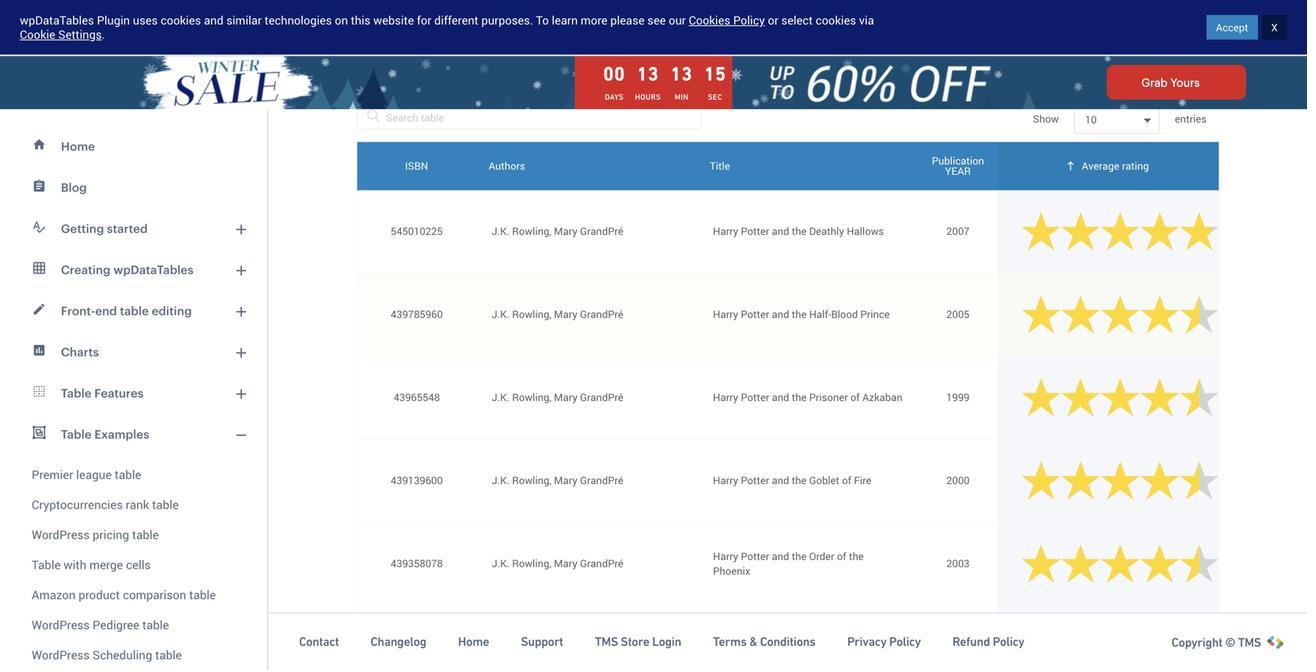 Task type: vqa. For each thing, say whether or not it's contained in the screenshot.
Unit price: activate to sort column ascending element
no



Task type: locate. For each thing, give the bounding box(es) containing it.
1 rowling, from the top
[[512, 224, 552, 238]]

x button
[[1262, 15, 1288, 40]]

harry
[[713, 224, 739, 238], [713, 307, 739, 321], [713, 390, 739, 405], [713, 473, 739, 488], [713, 549, 739, 563]]

uses
[[133, 12, 158, 28]]

3 potter from the top
[[741, 390, 770, 405]]

★★★★★ for 2003
[[1022, 536, 1220, 590]]

wpdatatables up editing
[[113, 263, 194, 277]]

table features link
[[9, 373, 258, 414]]

0 vertical spatial home link
[[9, 126, 258, 167]]

table up 'cells'
[[132, 527, 159, 543]]

mary for 545010225
[[554, 224, 578, 238]]

table for end
[[120, 304, 149, 318]]

support
[[521, 635, 563, 649]]

the left order
[[792, 549, 807, 563]]

the for goblet
[[792, 473, 807, 488]]

azkaban
[[863, 390, 903, 405]]

1 horizontal spatial wpdatatables
[[113, 263, 194, 277]]

publication year
[[932, 154, 985, 178]]

1 grandpré from the top
[[580, 224, 624, 238]]

terms
[[713, 635, 747, 649]]

table for rank
[[152, 497, 179, 513]]

2 wordpress from the top
[[32, 617, 90, 633]]

cookies left via
[[816, 12, 856, 28]]

3 j.k. rowling, mary grandpré from the top
[[492, 390, 624, 405]]

2000
[[947, 473, 970, 488]]

5 mary from the top
[[554, 557, 578, 571]]

3 mary from the top
[[554, 390, 578, 405]]

and left deathly
[[772, 224, 789, 238]]

0 vertical spatial home
[[61, 139, 95, 153]]

4 grandpré from the top
[[580, 473, 624, 488]]

year
[[945, 164, 971, 178]]

wpdatatables left .
[[20, 12, 94, 28]]

and left half- at the right top of page
[[772, 307, 789, 321]]

privacy policy
[[848, 635, 921, 649]]

policy for refund policy
[[993, 635, 1025, 649]]

and left prisoner at the bottom right of the page
[[772, 390, 789, 405]]

1 mary from the top
[[554, 224, 578, 238]]

2 vertical spatial of
[[837, 549, 847, 563]]

for
[[417, 12, 432, 28]]

harry potter and the goblet of fire
[[713, 473, 872, 488]]

j.k. for 439785960
[[492, 307, 510, 321]]

0 vertical spatial wpdatatables
[[20, 12, 94, 28]]

the left prisoner at the bottom right of the page
[[792, 390, 807, 405]]

0 vertical spatial table
[[61, 386, 92, 400]]

table right end at the left of page
[[120, 304, 149, 318]]

potter for harry potter and the prisoner of azkaban
[[741, 390, 770, 405]]

2005
[[947, 307, 970, 321]]

amazon product comparison table
[[32, 587, 216, 603]]

1 vertical spatial home link
[[458, 634, 489, 650]]

1 vertical spatial wpdatatables
[[113, 263, 194, 277]]

table
[[120, 304, 149, 318], [115, 467, 141, 483], [152, 497, 179, 513], [132, 527, 159, 543], [189, 587, 216, 603], [142, 617, 169, 633], [155, 647, 182, 663]]

of inside harry potter and the order of the phoenix
[[837, 549, 847, 563]]

1 horizontal spatial 13
[[671, 63, 693, 85]]

439358078
[[391, 557, 443, 571]]

.
[[102, 27, 105, 42]]

harry for harry potter and the order of the phoenix
[[713, 549, 739, 563]]

grab yours
[[1142, 76, 1200, 89]]

harry for harry potter and the prisoner of azkaban
[[713, 390, 739, 405]]

creating wpdatatables
[[61, 263, 194, 277]]

1 potter from the top
[[741, 224, 770, 238]]

tms store login link
[[595, 634, 682, 650]]

cryptocurrencies
[[32, 497, 123, 513]]

average
[[1082, 159, 1120, 173]]

blog
[[61, 180, 87, 194]]

wordpress down amazon
[[32, 617, 90, 633]]

potter left half- at the right top of page
[[741, 307, 770, 321]]

different
[[434, 12, 479, 28]]

j.k. for 43965548
[[492, 390, 510, 405]]

table examples link
[[9, 414, 258, 455]]

home up "blog"
[[61, 139, 95, 153]]

deathly
[[809, 224, 844, 238]]

potter left goblet
[[741, 473, 770, 488]]

potter left deathly
[[741, 224, 770, 238]]

1 wordpress from the top
[[32, 527, 90, 543]]

5 ★★★★★ from the top
[[1022, 536, 1220, 590]]

j.k. rowling, mary grandpré for 439785960
[[492, 307, 624, 321]]

examples
[[94, 427, 149, 441]]

contact link
[[299, 634, 339, 650]]

similar
[[226, 12, 262, 28]]

and left goblet
[[772, 473, 789, 488]]

terms & conditions
[[713, 635, 816, 649]]

0 horizontal spatial home
[[61, 139, 95, 153]]

wpdatatables
[[20, 12, 94, 28], [113, 263, 194, 277]]

x
[[1272, 20, 1278, 34]]

table for league
[[115, 467, 141, 483]]

2 vertical spatial wordpress
[[32, 647, 90, 663]]

wpdatatables plugin uses cookies and similar technologies on this website for different purposes. to learn more please see our cookies policy or select cookies via cookie settings .
[[20, 12, 874, 42]]

and
[[204, 12, 224, 28], [772, 224, 789, 238], [772, 307, 789, 321], [772, 390, 789, 405], [772, 473, 789, 488], [772, 549, 789, 563]]

3 grandpré from the top
[[580, 390, 624, 405]]

the for order
[[792, 549, 807, 563]]

sec
[[708, 93, 723, 102]]

table for scheduling
[[155, 647, 182, 663]]

policy inside wpdatatables plugin uses cookies and similar technologies on this website for different purposes. to learn more please see our cookies policy or select cookies via cookie settings .
[[733, 12, 765, 28]]

potter left prisoner at the bottom right of the page
[[741, 390, 770, 405]]

prisoner
[[809, 390, 848, 405]]

2009
[[947, 640, 970, 654]]

rowling, for 439139600
[[512, 473, 552, 488]]

and inside harry potter and the order of the phoenix
[[772, 549, 789, 563]]

0 horizontal spatial policy
[[733, 12, 765, 28]]

4 harry from the top
[[713, 473, 739, 488]]

mary for 439139600
[[554, 473, 578, 488]]

5 harry from the top
[[713, 549, 739, 563]]

the for deathly
[[792, 224, 807, 238]]

3 rowling, from the top
[[512, 390, 552, 405]]

5 grandpré from the top
[[580, 557, 624, 571]]

show
[[1033, 112, 1062, 126]]

j.k. rowling, mary grandpré for 43965548
[[492, 390, 624, 405]]

0 horizontal spatial 13
[[637, 63, 659, 85]]

wordpress for wordpress pedigree table
[[32, 617, 90, 633]]

3 wordpress from the top
[[32, 647, 90, 663]]

of for goblet
[[842, 473, 852, 488]]

2 mary from the top
[[554, 307, 578, 321]]

refund policy
[[953, 635, 1025, 649]]

wordpress pedigree table
[[32, 617, 169, 633]]

table examples
[[61, 427, 149, 441]]

premier
[[32, 467, 73, 483]]

5 rowling, from the top
[[512, 557, 552, 571]]

1 harry from the top
[[713, 224, 739, 238]]

table down charts at left bottom
[[61, 386, 92, 400]]

of right order
[[837, 549, 847, 563]]

4 rowling, from the top
[[512, 473, 552, 488]]

getting started
[[61, 222, 148, 235]]

2 vertical spatial table
[[32, 557, 61, 573]]

1 horizontal spatial tms
[[1238, 636, 1262, 650]]

2 grandpré from the top
[[580, 307, 624, 321]]

the left goblet
[[792, 473, 807, 488]]

5 j.k. rowling, mary grandpré from the top
[[492, 557, 624, 571]]

0 horizontal spatial tms
[[595, 635, 618, 649]]

phoenix
[[713, 564, 751, 578]]

Search table search field
[[357, 106, 702, 129]]

policy right refund
[[993, 635, 1025, 649]]

cookies right uses
[[161, 12, 201, 28]]

the left half- at the right top of page
[[792, 307, 807, 321]]

rowling, for 439785960
[[512, 307, 552, 321]]

potter
[[741, 224, 770, 238], [741, 307, 770, 321], [741, 390, 770, 405], [741, 473, 770, 488], [741, 549, 770, 563]]

00
[[603, 63, 625, 85]]

comparison
[[123, 587, 186, 603]]

home link up "blog"
[[9, 126, 258, 167]]

amazon
[[32, 587, 76, 603]]

5 j.k. from the top
[[492, 557, 510, 571]]

2007
[[947, 224, 970, 238]]

clear filters
[[367, 17, 427, 32]]

tms left 'store'
[[595, 635, 618, 649]]

tms right ©
[[1238, 636, 1262, 650]]

conditions
[[760, 635, 816, 649]]

and left order
[[772, 549, 789, 563]]

filters
[[396, 17, 427, 32]]

wordpress pricing table
[[32, 527, 159, 543]]

table right rank at left
[[152, 497, 179, 513]]

potter up phoenix
[[741, 549, 770, 563]]

★★★★★ for 2007
[[1022, 204, 1220, 257]]

4 ★★★★★ from the top
[[1022, 453, 1220, 507]]

1 vertical spatial wordpress
[[32, 617, 90, 633]]

1 vertical spatial table
[[61, 427, 92, 441]]

wordpress up with
[[32, 527, 90, 543]]

4 potter from the top
[[741, 473, 770, 488]]

2 ★★★★★ from the top
[[1022, 287, 1220, 340]]

the left deathly
[[792, 224, 807, 238]]

to
[[536, 12, 549, 28]]

and for harry potter and the goblet of fire
[[772, 473, 789, 488]]

2 13 from the left
[[671, 63, 693, 85]]

table up "cryptocurrencies rank table" link
[[115, 467, 141, 483]]

tms
[[595, 635, 618, 649], [1238, 636, 1262, 650]]

3 harry from the top
[[713, 390, 739, 405]]

getting started link
[[9, 208, 258, 249]]

j.k. for 439139600
[[492, 473, 510, 488]]

home link left 'kathryn'
[[458, 634, 489, 650]]

table inside 'link'
[[32, 557, 61, 573]]

of left fire
[[842, 473, 852, 488]]

more
[[581, 12, 608, 28]]

1 horizontal spatial cookies
[[816, 12, 856, 28]]

of for prisoner
[[851, 390, 860, 405]]

grab yours link
[[1107, 65, 1246, 100]]

pricing
[[93, 527, 129, 543]]

table down comparison
[[142, 617, 169, 633]]

5 potter from the top
[[741, 549, 770, 563]]

0 horizontal spatial home link
[[9, 126, 258, 167]]

13 up min at the top of page
[[671, 63, 693, 85]]

average rating
[[1082, 159, 1149, 173]]

0 vertical spatial of
[[851, 390, 860, 405]]

and left "similar"
[[204, 12, 224, 28]]

table down wordpress pedigree table link
[[155, 647, 182, 663]]

product
[[79, 587, 120, 603]]

2 j.k. rowling, mary grandpré from the top
[[492, 307, 624, 321]]

entries
[[1173, 112, 1207, 126]]

policy inside refund policy link
[[993, 635, 1025, 649]]

cookies policy link
[[689, 12, 765, 28]]

policy right privacy
[[890, 635, 921, 649]]

1 vertical spatial home
[[458, 635, 489, 649]]

1 horizontal spatial home link
[[458, 634, 489, 650]]

0 horizontal spatial cookies
[[161, 12, 201, 28]]

1 j.k. rowling, mary grandpré from the top
[[492, 224, 624, 238]]

the for half-
[[792, 307, 807, 321]]

1 ★★★★★ from the top
[[1022, 204, 1220, 257]]

the right order
[[849, 549, 864, 563]]

4 j.k. from the top
[[492, 473, 510, 488]]

table up premier league table
[[61, 427, 92, 441]]

0 horizontal spatial wpdatatables
[[20, 12, 94, 28]]

table for pedigree
[[142, 617, 169, 633]]

4 mary from the top
[[554, 473, 578, 488]]

4 j.k. rowling, mary grandpré from the top
[[492, 473, 624, 488]]

potter inside harry potter and the order of the phoenix
[[741, 549, 770, 563]]

table
[[61, 386, 92, 400], [61, 427, 92, 441], [32, 557, 61, 573]]

table for table features
[[61, 386, 92, 400]]

1 j.k. from the top
[[492, 224, 510, 238]]

table left with
[[32, 557, 61, 573]]

front-end table editing link
[[9, 290, 258, 332]]

home left 'kathryn'
[[458, 635, 489, 649]]

1 horizontal spatial policy
[[890, 635, 921, 649]]

get
[[1190, 20, 1207, 35]]

2 potter from the top
[[741, 307, 770, 321]]

end
[[95, 304, 117, 318]]

plugin
[[97, 12, 130, 28]]

3 j.k. from the top
[[492, 390, 510, 405]]

wpdatatables inside wpdatatables plugin uses cookies and similar technologies on this website for different purposes. to learn more please see our cookies policy or select cookies via cookie settings .
[[20, 12, 94, 28]]

order
[[809, 549, 835, 563]]

2 horizontal spatial policy
[[993, 635, 1025, 649]]

2 rowling, from the top
[[512, 307, 552, 321]]

1 13 from the left
[[637, 63, 659, 85]]

of right prisoner at the bottom right of the page
[[851, 390, 860, 405]]

2 j.k. from the top
[[492, 307, 510, 321]]

policy inside privacy policy link
[[890, 635, 921, 649]]

j.k. rowling, mary grandpré
[[492, 224, 624, 238], [492, 307, 624, 321], [492, 390, 624, 405], [492, 473, 624, 488], [492, 557, 624, 571]]

13 up hours
[[637, 63, 659, 85]]

and for harry potter and the half-blood prince
[[772, 307, 789, 321]]

★★★★★ for 1999
[[1022, 370, 1220, 423]]

1 vertical spatial of
[[842, 473, 852, 488]]

3 ★★★★★ from the top
[[1022, 370, 1220, 423]]

front-end table editing
[[61, 304, 192, 318]]

policy left the or
[[733, 12, 765, 28]]

0 vertical spatial wordpress
[[32, 527, 90, 543]]

creating
[[61, 263, 111, 277]]

wordpress down wordpress pedigree table
[[32, 647, 90, 663]]

table with merge cells link
[[9, 550, 258, 580]]

wordpress for wordpress scheduling table
[[32, 647, 90, 663]]

2 harry from the top
[[713, 307, 739, 321]]

harry inside harry potter and the order of the phoenix
[[713, 549, 739, 563]]



Task type: describe. For each thing, give the bounding box(es) containing it.
table for table examples
[[61, 427, 92, 441]]

&
[[750, 635, 758, 649]]

grandpré for harry potter and the deathly hallows
[[580, 224, 624, 238]]

authors
[[489, 159, 525, 173]]

rowling, for 43965548
[[512, 390, 552, 405]]

2 cookies from the left
[[816, 12, 856, 28]]

on
[[335, 12, 348, 28]]

publication year: activate to sort column ascending element
[[919, 142, 998, 190]]

copyright © tms
[[1172, 636, 1262, 650]]

1 horizontal spatial home
[[458, 635, 489, 649]]

contact
[[299, 635, 339, 649]]

★★★★★ for 2000
[[1022, 453, 1220, 507]]

started
[[107, 222, 148, 235]]

yours
[[1171, 76, 1200, 89]]

columns
[[389, 74, 434, 89]]

the for prisoner
[[792, 390, 807, 405]]

Search form search field
[[333, 17, 863, 38]]

10
[[1086, 113, 1097, 127]]

grandpré for harry potter and the prisoner of azkaban
[[580, 390, 624, 405]]

clear filters button
[[357, 9, 437, 41]]

login
[[652, 635, 682, 649]]

publication
[[932, 154, 985, 168]]

cryptocurrencies rank table link
[[9, 490, 258, 520]]

mary for 439358078
[[554, 557, 578, 571]]

harry for harry potter and the half-blood prince
[[713, 307, 739, 321]]

table with merge cells
[[32, 557, 151, 573]]

grab
[[1142, 76, 1168, 89]]

harry for harry potter and the deathly hallows
[[713, 224, 739, 238]]

cells
[[126, 557, 151, 573]]

cryptocurrencies rank table
[[32, 497, 179, 513]]

getting
[[61, 222, 104, 235]]

help
[[733, 640, 754, 654]]

rowling, for 545010225
[[512, 224, 552, 238]]

premier league table link
[[9, 455, 258, 490]]

wordpress for wordpress pricing table
[[32, 527, 90, 543]]

harry potter and the order of the phoenix
[[713, 549, 864, 578]]

changelog
[[371, 635, 427, 649]]

potter for harry potter and the goblet of fire
[[741, 473, 770, 488]]

table for table with merge cells
[[32, 557, 61, 573]]

2003
[[947, 557, 970, 571]]

j.k. rowling, mary grandpré for 439139600
[[492, 473, 624, 488]]

10 button
[[1086, 106, 1149, 133]]

rank
[[126, 497, 149, 513]]

mary for 439785960
[[554, 307, 578, 321]]

grandpré for harry potter and the half-blood prince
[[580, 307, 624, 321]]

refund policy link
[[953, 634, 1025, 650]]

scheduling
[[93, 647, 152, 663]]

fire
[[854, 473, 872, 488]]

accept button
[[1207, 15, 1258, 40]]

blood
[[831, 307, 858, 321]]

see
[[648, 12, 666, 28]]

wordpress scheduling table link
[[9, 640, 258, 670]]

features
[[94, 386, 144, 400]]

tms store login
[[595, 635, 682, 649]]

j.k. rowling, mary grandpré for 545010225
[[492, 224, 624, 238]]

isbn: activate to sort column ascending element
[[357, 142, 476, 190]]

43965548
[[394, 390, 440, 405]]

grandpré for harry potter and the order of the phoenix
[[580, 557, 624, 571]]

mary for 43965548
[[554, 390, 578, 405]]

1999
[[947, 390, 970, 405]]

harry for harry potter and the goblet of fire
[[713, 473, 739, 488]]

cookie
[[20, 27, 55, 42]]

table for pricing
[[132, 527, 159, 543]]

cookie settings button
[[20, 27, 102, 42]]

privacy policy link
[[848, 634, 921, 650]]

support link
[[521, 634, 563, 650]]

isbn
[[405, 159, 428, 173]]

store
[[621, 635, 650, 649]]

with
[[64, 557, 86, 573]]

15
[[704, 63, 726, 85]]

and inside wpdatatables plugin uses cookies and similar technologies on this website for different purposes. to learn more please see our cookies policy or select cookies via cookie settings .
[[204, 12, 224, 28]]

days
[[605, 93, 624, 102]]

accept
[[1216, 20, 1249, 34]]

545010225
[[391, 224, 443, 238]]

the help
[[713, 640, 754, 654]]

home inside home link
[[61, 139, 95, 153]]

changelog link
[[371, 634, 427, 650]]

title: activate to sort column ascending element
[[697, 142, 919, 190]]

399155341
[[391, 640, 443, 654]]

©
[[1226, 636, 1236, 650]]

prince
[[861, 307, 890, 321]]

rowling, for 439358078
[[512, 557, 552, 571]]

and for harry potter and the prisoner of azkaban
[[772, 390, 789, 405]]

and for harry potter and the deathly hallows
[[772, 224, 789, 238]]

potter for harry potter and the half-blood prince
[[741, 307, 770, 321]]

settings
[[58, 27, 102, 42]]

charts
[[61, 345, 99, 359]]

wpdatatables - tables and charts manager wordpress plugin image
[[16, 13, 167, 42]]

learn
[[552, 12, 578, 28]]

average rating: activate to sort column ascending element
[[998, 142, 1219, 190]]

columns button
[[357, 66, 461, 98]]

j.k. for 439358078
[[492, 557, 510, 571]]

j.k. for 545010225
[[492, 224, 510, 238]]

min
[[675, 93, 689, 102]]

1 cookies from the left
[[161, 12, 201, 28]]

authors: activate to sort column ascending element
[[476, 142, 697, 190]]

policy for privacy policy
[[890, 635, 921, 649]]

goblet
[[809, 473, 840, 488]]

hours
[[635, 93, 661, 102]]

or
[[768, 12, 779, 28]]

editing
[[152, 304, 192, 318]]

wordpress scheduling table
[[32, 647, 182, 663]]

j.k. rowling, mary grandpré for 439358078
[[492, 557, 624, 571]]

charts link
[[9, 332, 258, 373]]

cookies
[[689, 12, 731, 28]]

of for order
[[837, 549, 847, 563]]

via
[[859, 12, 874, 28]]

purposes.
[[481, 12, 533, 28]]

potter for harry potter and the order of the phoenix
[[741, 549, 770, 563]]

grandpré for harry potter and the goblet of fire
[[580, 473, 624, 488]]

table right comparison
[[189, 587, 216, 603]]

and for harry potter and the order of the phoenix
[[772, 549, 789, 563]]

front-
[[61, 304, 95, 318]]

started
[[1210, 20, 1247, 35]]

terms & conditions link
[[713, 634, 816, 650]]

copyright
[[1172, 636, 1223, 650]]

potter for harry potter and the deathly hallows
[[741, 224, 770, 238]]

website
[[373, 12, 414, 28]]

★★★★★ for 2005
[[1022, 287, 1220, 340]]



